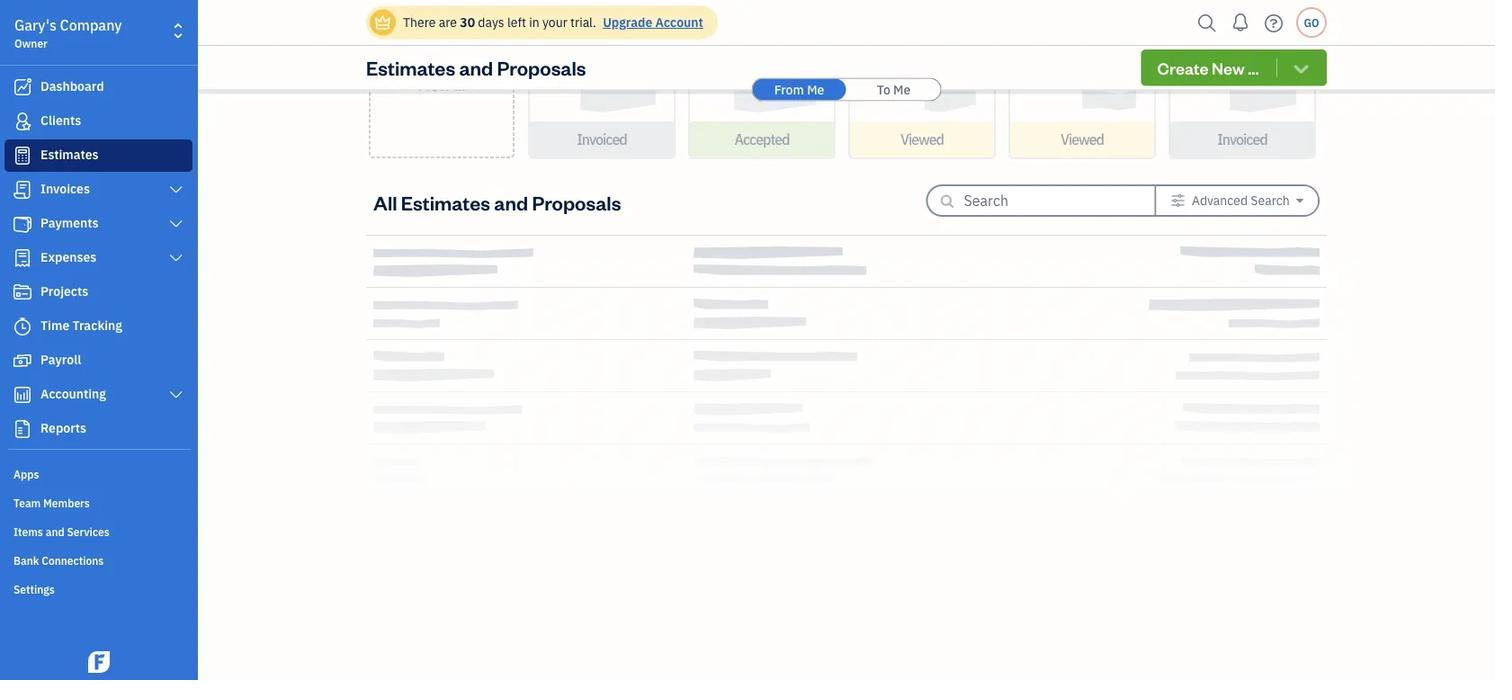 Task type: locate. For each thing, give the bounding box(es) containing it.
go button
[[1296, 7, 1327, 38]]

settings image
[[1171, 193, 1185, 208]]

… inside create new …
[[454, 74, 465, 95]]

search image
[[1193, 9, 1222, 36]]

create
[[416, 52, 467, 73], [1157, 57, 1209, 78]]

new
[[1212, 57, 1245, 78], [418, 74, 451, 95]]

go
[[1304, 15, 1319, 30]]

2 horizontal spatial and
[[494, 189, 528, 215]]

0 horizontal spatial create new …
[[416, 52, 467, 95]]

Search text field
[[964, 186, 1126, 215]]

0 horizontal spatial and
[[46, 524, 64, 539]]

estimates down there
[[366, 55, 455, 80]]

members
[[43, 496, 90, 510]]

viewed up search text field
[[1061, 130, 1104, 149]]

from me
[[774, 81, 824, 98]]

services
[[67, 524, 109, 539]]

payroll
[[40, 351, 81, 368]]

estimates for estimates and proposals
[[366, 55, 455, 80]]

chart image
[[12, 386, 33, 404]]

create down search icon
[[1157, 57, 1209, 78]]

0 horizontal spatial …
[[454, 74, 465, 95]]

3 chevron large down image from the top
[[168, 251, 184, 265]]

0 vertical spatial estimates
[[366, 55, 455, 80]]

payment image
[[12, 215, 33, 233]]

chevron large down image
[[168, 388, 184, 402]]

estimate image
[[12, 147, 33, 165]]

1 horizontal spatial invoiced
[[1217, 130, 1267, 149]]

and
[[459, 55, 493, 80], [494, 189, 528, 215], [46, 524, 64, 539]]

bank connections link
[[4, 546, 193, 573]]

1 vertical spatial and
[[494, 189, 528, 215]]

estimates
[[366, 55, 455, 80], [40, 146, 99, 163], [401, 189, 490, 215]]

create new … button
[[369, 0, 515, 158], [1141, 49, 1327, 86]]

me right the 'from'
[[807, 81, 824, 98]]

new down notifications image on the top of page
[[1212, 57, 1245, 78]]

2 chevron large down image from the top
[[168, 217, 184, 231]]

1 vertical spatial estimates
[[40, 146, 99, 163]]

1 horizontal spatial me
[[893, 81, 911, 98]]

and for proposals
[[459, 55, 493, 80]]

estimates inside main element
[[40, 146, 99, 163]]

clients
[[40, 112, 81, 129]]

all
[[373, 189, 397, 215]]

caretdown image
[[1296, 193, 1304, 208]]

team members
[[13, 496, 90, 510]]

crown image
[[373, 13, 392, 32]]

company
[[60, 16, 122, 35]]

chevron large down image inside expenses link
[[168, 251, 184, 265]]

chevron large down image inside payments link
[[168, 217, 184, 231]]

new down are on the left
[[418, 74, 451, 95]]

chevron large down image down estimates link
[[168, 183, 184, 197]]

items and services
[[13, 524, 109, 539]]

create new … down are on the left
[[416, 52, 467, 95]]

2 viewed from the left
[[1061, 130, 1104, 149]]

0 vertical spatial proposals
[[497, 55, 586, 80]]

time tracking
[[40, 317, 122, 334]]

create new …
[[416, 52, 467, 95], [1157, 57, 1259, 78]]

items
[[13, 524, 43, 539]]

invoiced
[[577, 130, 627, 149], [1217, 130, 1267, 149]]

2 vertical spatial and
[[46, 524, 64, 539]]

estimates up invoices
[[40, 146, 99, 163]]

create down are on the left
[[416, 52, 467, 73]]

1 chevron large down image from the top
[[168, 183, 184, 197]]

account
[[655, 14, 703, 31]]

1 horizontal spatial and
[[459, 55, 493, 80]]

tracking
[[72, 317, 122, 334]]

bank connections
[[13, 553, 104, 568]]

your
[[542, 14, 567, 31]]

… for right create new … dropdown button
[[1248, 57, 1259, 78]]

invoices
[[40, 180, 90, 197]]

chevron large down image down the invoices link
[[168, 217, 184, 231]]

0 horizontal spatial invoiced
[[577, 130, 627, 149]]

1 vertical spatial chevron large down image
[[168, 217, 184, 231]]

0 horizontal spatial new
[[418, 74, 451, 95]]

to me
[[877, 81, 911, 98]]

0 vertical spatial chevron large down image
[[168, 183, 184, 197]]

proposals
[[497, 55, 586, 80], [532, 189, 621, 215]]

estimates link
[[4, 139, 193, 172]]

me
[[807, 81, 824, 98], [893, 81, 911, 98]]

0 horizontal spatial viewed
[[900, 130, 944, 149]]

freshbooks image
[[85, 651, 113, 673]]

1 viewed from the left
[[900, 130, 944, 149]]

invoice image
[[12, 181, 33, 199]]

… down "30"
[[454, 74, 465, 95]]

apps link
[[4, 460, 193, 487]]

1 horizontal spatial viewed
[[1061, 130, 1104, 149]]

reports
[[40, 420, 86, 436]]

viewed down to me link
[[900, 130, 944, 149]]

0 horizontal spatial me
[[807, 81, 824, 98]]

days
[[478, 14, 504, 31]]

chevron large down image
[[168, 183, 184, 197], [168, 217, 184, 231], [168, 251, 184, 265]]

chevron large down image for expenses
[[168, 251, 184, 265]]

1 horizontal spatial new
[[1212, 57, 1245, 78]]

and inside main element
[[46, 524, 64, 539]]

0 vertical spatial and
[[459, 55, 493, 80]]

left
[[507, 14, 526, 31]]

estimates right all
[[401, 189, 490, 215]]

clients link
[[4, 105, 193, 138]]

2 vertical spatial chevron large down image
[[168, 251, 184, 265]]

search
[[1251, 192, 1290, 209]]

… down notifications image on the top of page
[[1248, 57, 1259, 78]]

1 me from the left
[[807, 81, 824, 98]]

chevron large down image up projects link
[[168, 251, 184, 265]]

… for create new … dropdown button to the left
[[454, 74, 465, 95]]

there are 30 days left in your trial. upgrade account
[[403, 14, 703, 31]]

notifications image
[[1226, 4, 1255, 40]]

viewed
[[900, 130, 944, 149], [1061, 130, 1104, 149]]

1 horizontal spatial create
[[1157, 57, 1209, 78]]

go to help image
[[1259, 9, 1288, 36]]

chevrondown image
[[1291, 58, 1312, 77]]

settings
[[13, 582, 55, 596]]

upgrade
[[603, 14, 652, 31]]

…
[[1248, 57, 1259, 78], [454, 74, 465, 95]]

gary's
[[14, 16, 57, 35]]

upgrade account link
[[599, 14, 703, 31]]

create new … down search icon
[[1157, 57, 1259, 78]]

me for to me
[[893, 81, 911, 98]]

timer image
[[12, 318, 33, 336]]

trial.
[[570, 14, 596, 31]]

project image
[[12, 283, 33, 301]]

2 me from the left
[[893, 81, 911, 98]]

advanced search button
[[1157, 186, 1318, 215]]

1 horizontal spatial create new … button
[[1141, 49, 1327, 86]]

1 horizontal spatial …
[[1248, 57, 1259, 78]]

0 horizontal spatial create
[[416, 52, 467, 73]]

me right to
[[893, 81, 911, 98]]

new inside create new …
[[418, 74, 451, 95]]

0 horizontal spatial create new … button
[[369, 0, 515, 158]]



Task type: describe. For each thing, give the bounding box(es) containing it.
projects link
[[4, 276, 193, 309]]

1 invoiced from the left
[[577, 130, 627, 149]]

dashboard link
[[4, 71, 193, 103]]

create for right create new … dropdown button
[[1157, 57, 1209, 78]]

time tracking link
[[4, 310, 193, 343]]

report image
[[12, 420, 33, 438]]

dashboard
[[40, 78, 104, 94]]

expenses link
[[4, 242, 193, 274]]

1 vertical spatial proposals
[[532, 189, 621, 215]]

connections
[[42, 553, 104, 568]]

in
[[529, 14, 539, 31]]

projects
[[40, 283, 88, 300]]

payments
[[40, 215, 99, 231]]

advanced
[[1192, 192, 1248, 209]]

team
[[13, 496, 41, 510]]

chevron large down image for invoices
[[168, 183, 184, 197]]

advanced search
[[1192, 192, 1290, 209]]

reports link
[[4, 413, 193, 445]]

to me link
[[847, 79, 941, 100]]

invoices link
[[4, 174, 193, 206]]

and for services
[[46, 524, 64, 539]]

1 horizontal spatial create new …
[[1157, 57, 1259, 78]]

create for create new … dropdown button to the left
[[416, 52, 467, 73]]

all estimates and proposals
[[373, 189, 621, 215]]

gary's company owner
[[14, 16, 122, 50]]

me for from me
[[807, 81, 824, 98]]

estimates for estimates
[[40, 146, 99, 163]]

chevron large down image for payments
[[168, 217, 184, 231]]

time
[[40, 317, 69, 334]]

payments link
[[4, 208, 193, 240]]

apps
[[13, 467, 39, 481]]

payroll link
[[4, 345, 193, 377]]

from
[[774, 81, 804, 98]]

new for create new … dropdown button to the left
[[418, 74, 451, 95]]

main element
[[0, 0, 243, 680]]

accounting link
[[4, 379, 193, 411]]

owner
[[14, 36, 48, 50]]

new for right create new … dropdown button
[[1212, 57, 1245, 78]]

money image
[[12, 352, 33, 370]]

to
[[877, 81, 890, 98]]

estimates and proposals
[[366, 55, 586, 80]]

settings link
[[4, 575, 193, 602]]

30
[[460, 14, 475, 31]]

expenses
[[40, 249, 96, 265]]

from me link
[[753, 79, 846, 100]]

items and services link
[[4, 517, 193, 544]]

accepted
[[734, 130, 789, 149]]

dashboard image
[[12, 78, 33, 96]]

there
[[403, 14, 436, 31]]

are
[[439, 14, 457, 31]]

accounting
[[40, 385, 106, 402]]

expense image
[[12, 249, 33, 267]]

bank
[[13, 553, 39, 568]]

team members link
[[4, 488, 193, 515]]

2 invoiced from the left
[[1217, 130, 1267, 149]]

client image
[[12, 112, 33, 130]]

2 vertical spatial estimates
[[401, 189, 490, 215]]



Task type: vqa. For each thing, say whether or not it's contained in the screenshot.
paid
no



